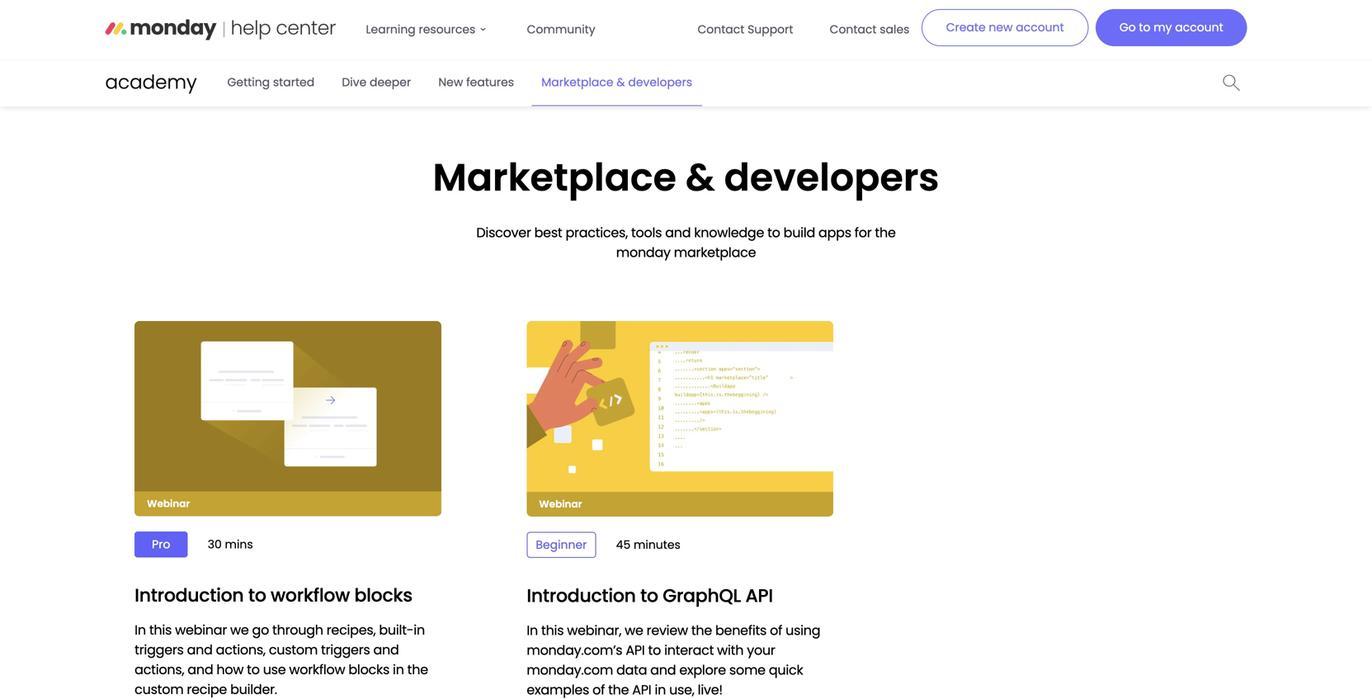 Task type: locate. For each thing, give the bounding box(es) containing it.
in this webinar, we review the benefits of using monday.com's api to interact with your monday.com data and explore some quick examples of the api in use, live!
[[527, 621, 821, 699]]

the down built-
[[408, 660, 428, 679]]

blocks up built-
[[355, 583, 413, 608]]

0 horizontal spatial webinar
[[147, 497, 190, 511]]

explore
[[680, 661, 726, 679]]

marketplace up the best
[[433, 151, 677, 204]]

2 contact from the left
[[830, 21, 877, 38]]

actions, down webinar
[[135, 660, 184, 679]]

1 vertical spatial marketplace & developers
[[433, 151, 940, 204]]

this up monday.com's
[[542, 621, 564, 640]]

45
[[616, 537, 631, 553]]

account right new
[[1016, 19, 1065, 36]]

to up go
[[248, 583, 266, 608]]

contact left sales on the right top of the page
[[830, 21, 877, 38]]

1 in from the left
[[135, 621, 146, 639]]

to right the go
[[1140, 19, 1151, 36]]

0 horizontal spatial we
[[230, 621, 249, 639]]

2 account from the left
[[1176, 19, 1224, 36]]

1 horizontal spatial webinar
[[539, 497, 582, 511]]

1 horizontal spatial custom
[[269, 641, 318, 659]]

webinar
[[147, 497, 190, 511], [539, 497, 582, 511]]

community
[[527, 21, 596, 38]]

the inside in this webinar we go through recipes, built-in triggers and actions, custom triggers and actions, and how to use workflow blocks in the custom recipe builder.
[[408, 660, 428, 679]]

monday.com
[[527, 661, 613, 679]]

learning resources
[[366, 21, 476, 38]]

new
[[439, 74, 463, 90]]

to inside in this webinar we go through recipes, built-in triggers and actions, custom triggers and actions, and how to use workflow blocks in the custom recipe builder.
[[247, 660, 260, 679]]

1 horizontal spatial triggers
[[321, 641, 370, 659]]

the inside discover best practices, tools and knowledge to build apps for the monday marketplace
[[875, 223, 896, 242]]

build
[[784, 223, 816, 242]]

in inside in this webinar, we review the benefits of using monday.com's api to interact with your monday.com data and explore some quick examples of the api in use, live!
[[527, 621, 538, 640]]

your
[[747, 641, 776, 660]]

and right tools
[[666, 223, 691, 242]]

of up your
[[770, 621, 783, 640]]

in inside in this webinar we go through recipes, built-in triggers and actions, custom triggers and actions, and how to use workflow blocks in the custom recipe builder.
[[135, 621, 146, 639]]

using
[[786, 621, 821, 640]]

introduction to graphql api
[[527, 583, 773, 608]]

0 vertical spatial &
[[617, 74, 625, 90]]

blocks down recipes,
[[349, 660, 390, 679]]

introduction up 'webinar,' at the bottom of the page
[[527, 583, 636, 608]]

apps
[[819, 223, 852, 242]]

custom down through
[[269, 641, 318, 659]]

and up use,
[[651, 661, 676, 679]]

we left review
[[625, 621, 644, 640]]

to
[[1140, 19, 1151, 36], [768, 223, 781, 242], [248, 583, 266, 608], [641, 583, 659, 608], [649, 641, 661, 660], [247, 660, 260, 679]]

we inside in this webinar we go through recipes, built-in triggers and actions, custom triggers and actions, and how to use workflow blocks in the custom recipe builder.
[[230, 621, 249, 639]]

actions,
[[216, 641, 266, 659], [135, 660, 184, 679]]

in up monday.com's
[[527, 621, 538, 640]]

new
[[989, 19, 1013, 36]]

30
[[208, 537, 222, 553]]

we inside in this webinar, we review the benefits of using monday.com's api to interact with your monday.com data and explore some quick examples of the api in use, live!
[[625, 621, 644, 640]]

review
[[647, 621, 688, 640]]

0 horizontal spatial in
[[393, 660, 404, 679]]

2 webinar from the left
[[539, 497, 582, 511]]

account right my
[[1176, 19, 1224, 36]]

1 webinar from the left
[[147, 497, 190, 511]]

1 horizontal spatial introduction
[[527, 583, 636, 608]]

1 vertical spatial of
[[593, 681, 605, 699]]

getting
[[227, 74, 270, 90]]

1 vertical spatial blocks
[[349, 660, 390, 679]]

custom left recipe
[[135, 680, 184, 699]]

in this webinar we go through recipes, built-in triggers and actions, custom triggers and actions, and how to use workflow blocks in the custom recipe builder.
[[135, 621, 428, 699]]

the
[[875, 223, 896, 242], [692, 621, 712, 640], [408, 660, 428, 679], [608, 681, 629, 699]]

and
[[666, 223, 691, 242], [187, 641, 213, 659], [374, 641, 399, 659], [188, 660, 213, 679], [651, 661, 676, 679]]

the up interact
[[692, 621, 712, 640]]

2 introduction from the left
[[527, 583, 636, 608]]

recipe
[[187, 680, 227, 699]]

webinar,
[[567, 621, 622, 640]]

how
[[217, 660, 244, 679]]

in inside in this webinar, we review the benefits of using monday.com's api to interact with your monday.com data and explore some quick examples of the api in use, live!
[[655, 681, 666, 699]]

1 horizontal spatial we
[[625, 621, 644, 640]]

this inside in this webinar, we review the benefits of using monday.com's api to interact with your monday.com data and explore some quick examples of the api in use, live!
[[542, 621, 564, 640]]

workflow right the use
[[289, 660, 345, 679]]

contact support
[[698, 21, 794, 38]]

0 horizontal spatial this
[[149, 621, 172, 639]]

this inside in this webinar we go through recipes, built-in triggers and actions, custom triggers and actions, and how to use workflow blocks in the custom recipe builder.
[[149, 621, 172, 639]]

2 in from the left
[[527, 621, 538, 640]]

this left webinar
[[149, 621, 172, 639]]

in for introduction to workflow blocks
[[135, 621, 146, 639]]

&
[[617, 74, 625, 90], [686, 151, 715, 204]]

we
[[230, 621, 249, 639], [625, 621, 644, 640]]

go
[[1120, 19, 1137, 36]]

contact sales
[[830, 21, 910, 38]]

to inside discover best practices, tools and knowledge to build apps for the monday marketplace
[[768, 223, 781, 242]]

0 horizontal spatial introduction
[[135, 583, 244, 608]]

recipes,
[[327, 621, 376, 639]]

some
[[730, 661, 766, 679]]

account inside create new account link
[[1016, 19, 1065, 36]]

deeper
[[370, 74, 411, 90]]

this
[[149, 621, 172, 639], [542, 621, 564, 640]]

of
[[770, 621, 783, 640], [593, 681, 605, 699]]

workflow up through
[[271, 583, 350, 608]]

triggers
[[135, 641, 184, 659], [321, 641, 370, 659]]

1 introduction from the left
[[135, 583, 244, 608]]

account inside go to my account link
[[1176, 19, 1224, 36]]

1 vertical spatial api
[[626, 641, 645, 660]]

in
[[135, 621, 146, 639], [527, 621, 538, 640]]

1 vertical spatial in
[[393, 660, 404, 679]]

0 horizontal spatial in
[[135, 621, 146, 639]]

create new account link
[[922, 9, 1089, 46]]

& inside 'link'
[[617, 74, 625, 90]]

in left use,
[[655, 681, 666, 699]]

1 account from the left
[[1016, 19, 1065, 36]]

resources
[[419, 21, 476, 38]]

1 horizontal spatial developers
[[725, 151, 940, 204]]

introduction for introduction to graphql api
[[527, 583, 636, 608]]

discover
[[477, 223, 531, 242]]

developers
[[629, 74, 693, 90], [725, 151, 940, 204]]

data
[[617, 661, 647, 679]]

1 vertical spatial custom
[[135, 680, 184, 699]]

custom
[[269, 641, 318, 659], [135, 680, 184, 699]]

api
[[746, 583, 773, 608], [626, 641, 645, 660], [633, 681, 652, 699]]

1 horizontal spatial contact
[[830, 21, 877, 38]]

of down monday.com
[[593, 681, 605, 699]]

my
[[1154, 19, 1173, 36]]

0 horizontal spatial of
[[593, 681, 605, 699]]

0 horizontal spatial actions,
[[135, 660, 184, 679]]

in
[[414, 621, 425, 639], [393, 660, 404, 679], [655, 681, 666, 699]]

0 horizontal spatial &
[[617, 74, 625, 90]]

2 we from the left
[[625, 621, 644, 640]]

new features link
[[429, 68, 524, 97]]

the right "for"
[[875, 223, 896, 242]]

academy
[[105, 69, 197, 95]]

0 vertical spatial developers
[[629, 74, 693, 90]]

2 vertical spatial in
[[655, 681, 666, 699]]

0 vertical spatial in
[[414, 621, 425, 639]]

1 vertical spatial &
[[686, 151, 715, 204]]

api up benefits on the right bottom of the page
[[746, 583, 773, 608]]

contact
[[698, 21, 745, 38], [830, 21, 877, 38]]

in right recipes,
[[414, 621, 425, 639]]

marketplace
[[542, 74, 614, 90], [433, 151, 677, 204]]

1 horizontal spatial &
[[686, 151, 715, 204]]

use,
[[670, 681, 695, 699]]

to up builder.
[[247, 660, 260, 679]]

marketplace & developers
[[542, 74, 693, 90], [433, 151, 940, 204]]

1 horizontal spatial account
[[1176, 19, 1224, 36]]

marketplace & developers link
[[532, 68, 703, 97]]

marketplace down community link
[[542, 74, 614, 90]]

0 vertical spatial marketplace
[[542, 74, 614, 90]]

webinar up beginner
[[539, 497, 582, 511]]

account
[[1016, 19, 1065, 36], [1176, 19, 1224, 36]]

2 this from the left
[[542, 621, 564, 640]]

30 mins
[[208, 537, 253, 553]]

best
[[535, 223, 563, 242]]

0 vertical spatial of
[[770, 621, 783, 640]]

introduction
[[135, 583, 244, 608], [527, 583, 636, 608]]

api up data
[[626, 641, 645, 660]]

in down built-
[[393, 660, 404, 679]]

1 vertical spatial workflow
[[289, 660, 345, 679]]

to down review
[[649, 641, 661, 660]]

1 vertical spatial developers
[[725, 151, 940, 204]]

to up review
[[641, 583, 659, 608]]

1 horizontal spatial in
[[527, 621, 538, 640]]

to left build at the top
[[768, 223, 781, 242]]

0 horizontal spatial developers
[[629, 74, 693, 90]]

actions, up how
[[216, 641, 266, 659]]

blocks
[[355, 583, 413, 608], [349, 660, 390, 679]]

introduction up webinar
[[135, 583, 244, 608]]

1 contact from the left
[[698, 21, 745, 38]]

introduction to workflow blocks
[[135, 583, 413, 608]]

go to my account
[[1120, 19, 1224, 36]]

0 horizontal spatial account
[[1016, 19, 1065, 36]]

webinar up the pro
[[147, 497, 190, 511]]

2 horizontal spatial in
[[655, 681, 666, 699]]

we for graphql
[[625, 621, 644, 640]]

marketplace & developers down community link
[[542, 74, 693, 90]]

0 vertical spatial actions,
[[216, 641, 266, 659]]

0 horizontal spatial contact
[[698, 21, 745, 38]]

the down data
[[608, 681, 629, 699]]

triggers down webinar
[[135, 641, 184, 659]]

and down webinar
[[187, 641, 213, 659]]

and up recipe
[[188, 660, 213, 679]]

in left webinar
[[135, 621, 146, 639]]

1 horizontal spatial this
[[542, 621, 564, 640]]

we left go
[[230, 621, 249, 639]]

1 we from the left
[[230, 621, 249, 639]]

developers inside 'link'
[[629, 74, 693, 90]]

dive deeper link
[[332, 68, 421, 97]]

marketplace & developers up discover best practices, tools and knowledge to build apps for the monday marketplace on the top of page
[[433, 151, 940, 204]]

0 vertical spatial marketplace & developers
[[542, 74, 693, 90]]

marketplace
[[674, 243, 756, 262]]

learning
[[366, 21, 416, 38]]

contact left support
[[698, 21, 745, 38]]

workflow
[[271, 583, 350, 608], [289, 660, 345, 679]]

go to my account link
[[1096, 9, 1248, 46]]

this for introduction to graphql api
[[542, 621, 564, 640]]

triggers down recipes,
[[321, 641, 370, 659]]

api down data
[[633, 681, 652, 699]]

webinar for introduction to workflow blocks
[[147, 497, 190, 511]]

contact sales link
[[820, 13, 920, 46]]

through
[[272, 621, 323, 639]]

1 horizontal spatial of
[[770, 621, 783, 640]]

practices,
[[566, 223, 628, 242]]

1 this from the left
[[149, 621, 172, 639]]

0 horizontal spatial triggers
[[135, 641, 184, 659]]



Task type: describe. For each thing, give the bounding box(es) containing it.
graphql
[[663, 583, 741, 608]]

beginner
[[536, 537, 587, 553]]

and inside in this webinar, we review the benefits of using monday.com's api to interact with your monday.com data and explore some quick examples of the api in use, live!
[[651, 661, 676, 679]]

1 horizontal spatial in
[[414, 621, 425, 639]]

1 horizontal spatial actions,
[[216, 641, 266, 659]]

features
[[466, 74, 514, 90]]

marketplace inside 'link'
[[542, 74, 614, 90]]

marketplace & developers inside 'link'
[[542, 74, 693, 90]]

for
[[855, 223, 872, 242]]

tools
[[632, 223, 662, 242]]

with
[[718, 641, 744, 660]]

quick
[[769, 661, 804, 679]]

minutes
[[634, 537, 681, 553]]

go
[[252, 621, 269, 639]]

monday.com logo image
[[105, 13, 336, 46]]

0 horizontal spatial custom
[[135, 680, 184, 699]]

knowledge
[[695, 223, 765, 242]]

monday
[[616, 243, 671, 262]]

and down built-
[[374, 641, 399, 659]]

use
[[263, 660, 286, 679]]

0 vertical spatial api
[[746, 583, 773, 608]]

live!
[[698, 681, 723, 699]]

interact
[[665, 641, 714, 660]]

webinar
[[175, 621, 227, 639]]

introduction for introduction to workflow blocks
[[135, 583, 244, 608]]

monday.com's
[[527, 641, 623, 660]]

learning resources link
[[356, 13, 501, 46]]

workflow inside in this webinar we go through recipes, built-in triggers and actions, custom triggers and actions, and how to use workflow blocks in the custom recipe builder.
[[289, 660, 345, 679]]

1 vertical spatial actions,
[[135, 660, 184, 679]]

contact support link
[[688, 13, 804, 46]]

45 minutes
[[616, 537, 681, 553]]

1 triggers from the left
[[135, 641, 184, 659]]

2 triggers from the left
[[321, 641, 370, 659]]

blocks inside in this webinar we go through recipes, built-in triggers and actions, custom triggers and actions, and how to use workflow blocks in the custom recipe builder.
[[349, 660, 390, 679]]

examples
[[527, 681, 590, 699]]

community link
[[517, 13, 606, 46]]

webinar for introduction to graphql api
[[539, 497, 582, 511]]

0 vertical spatial blocks
[[355, 583, 413, 608]]

started
[[273, 74, 315, 90]]

to inside in this webinar, we review the benefits of using monday.com's api to interact with your monday.com data and explore some quick examples of the api in use, live!
[[649, 641, 661, 660]]

this for introduction to workflow blocks
[[149, 621, 172, 639]]

1 vertical spatial marketplace
[[433, 151, 677, 204]]

getting started link
[[218, 68, 325, 97]]

benefits
[[716, 621, 767, 640]]

built-
[[379, 621, 414, 639]]

discover best practices, tools and knowledge to build apps for the monday marketplace
[[477, 223, 896, 262]]

2 vertical spatial api
[[633, 681, 652, 699]]

support
[[748, 21, 794, 38]]

new features
[[439, 74, 514, 90]]

dive deeper
[[342, 74, 411, 90]]

we for workflow
[[230, 621, 249, 639]]

create
[[947, 19, 986, 36]]

and inside discover best practices, tools and knowledge to build apps for the monday marketplace
[[666, 223, 691, 242]]

sales
[[880, 21, 910, 38]]

pro
[[152, 537, 170, 553]]

create new account
[[947, 19, 1065, 36]]

in for introduction to graphql api
[[527, 621, 538, 640]]

search logo image
[[1224, 74, 1241, 91]]

0 vertical spatial custom
[[269, 641, 318, 659]]

contact for contact sales
[[830, 21, 877, 38]]

getting started
[[227, 74, 315, 90]]

academy link
[[105, 68, 197, 99]]

mins
[[225, 537, 253, 553]]

to inside go to my account link
[[1140, 19, 1151, 36]]

contact for contact support
[[698, 21, 745, 38]]

0 vertical spatial workflow
[[271, 583, 350, 608]]

builder.
[[230, 680, 277, 699]]

dive
[[342, 74, 367, 90]]



Task type: vqa. For each thing, say whether or not it's contained in the screenshot.
FOR PMO
no



